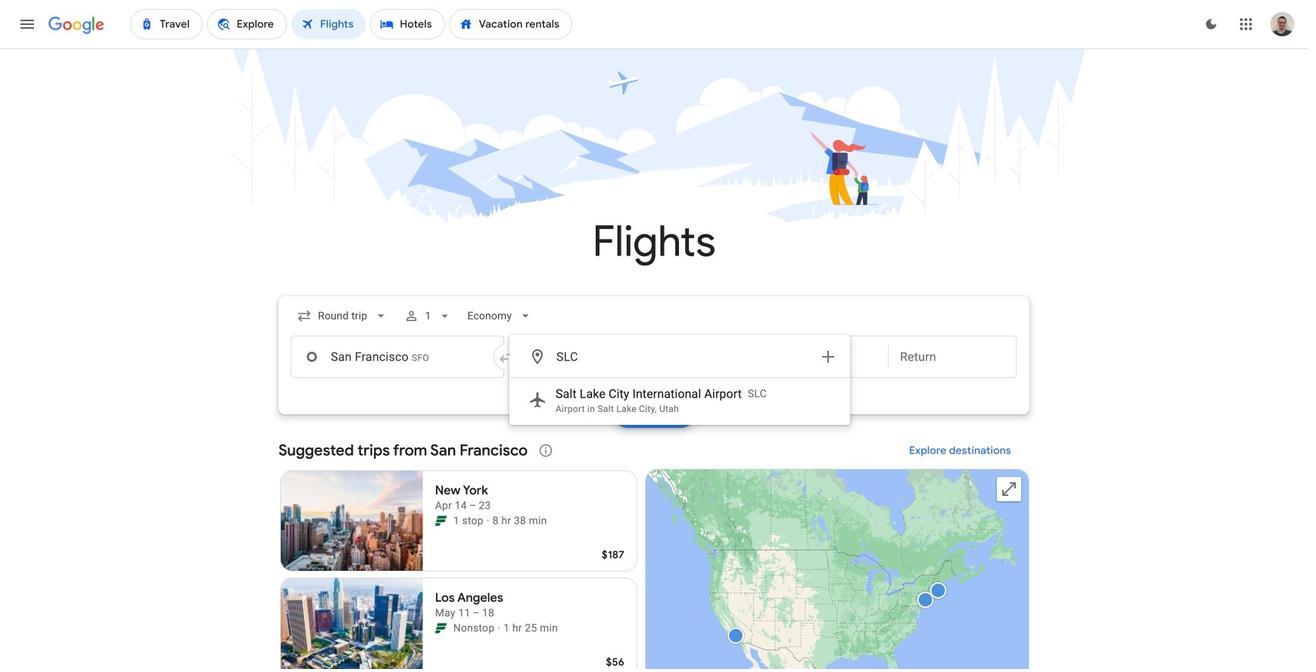 Task type: locate. For each thing, give the bounding box(es) containing it.
 image right frontier icon
[[498, 621, 500, 637]]

destination, select multiple airports image
[[819, 348, 837, 366]]

enter your destination dialog
[[509, 335, 850, 425]]

1 vertical spatial  image
[[498, 621, 500, 637]]

 image
[[487, 514, 489, 529], [498, 621, 500, 637]]

56 US dollars text field
[[606, 656, 624, 670]]

 image right frontier image
[[487, 514, 489, 529]]

frontier image
[[435, 623, 447, 635]]

frontier image
[[435, 515, 447, 528]]

Where to?  text field
[[556, 339, 810, 375]]

1 horizontal spatial  image
[[498, 621, 500, 637]]

0 vertical spatial  image
[[487, 514, 489, 529]]

0 horizontal spatial  image
[[487, 514, 489, 529]]

None field
[[291, 303, 395, 330], [461, 303, 539, 330], [291, 303, 395, 330], [461, 303, 539, 330]]

Departure text field
[[772, 337, 877, 378]]

187 US dollars text field
[[602, 549, 624, 562]]



Task type: vqa. For each thing, say whether or not it's contained in the screenshot.
change appearance icon
yes



Task type: describe. For each thing, give the bounding box(es) containing it.
suggested trips from san francisco region
[[279, 433, 1029, 670]]

change appearance image
[[1193, 6, 1229, 42]]

 image for frontier image
[[487, 514, 489, 529]]

Where from? San Francisco SFO text field
[[291, 336, 504, 378]]

Return text field
[[900, 337, 1004, 378]]

 image for frontier icon
[[498, 621, 500, 637]]

main menu image
[[18, 15, 36, 33]]

Flight search field
[[266, 297, 1042, 433]]

salt lake city international airport (slc) option
[[510, 382, 849, 419]]



